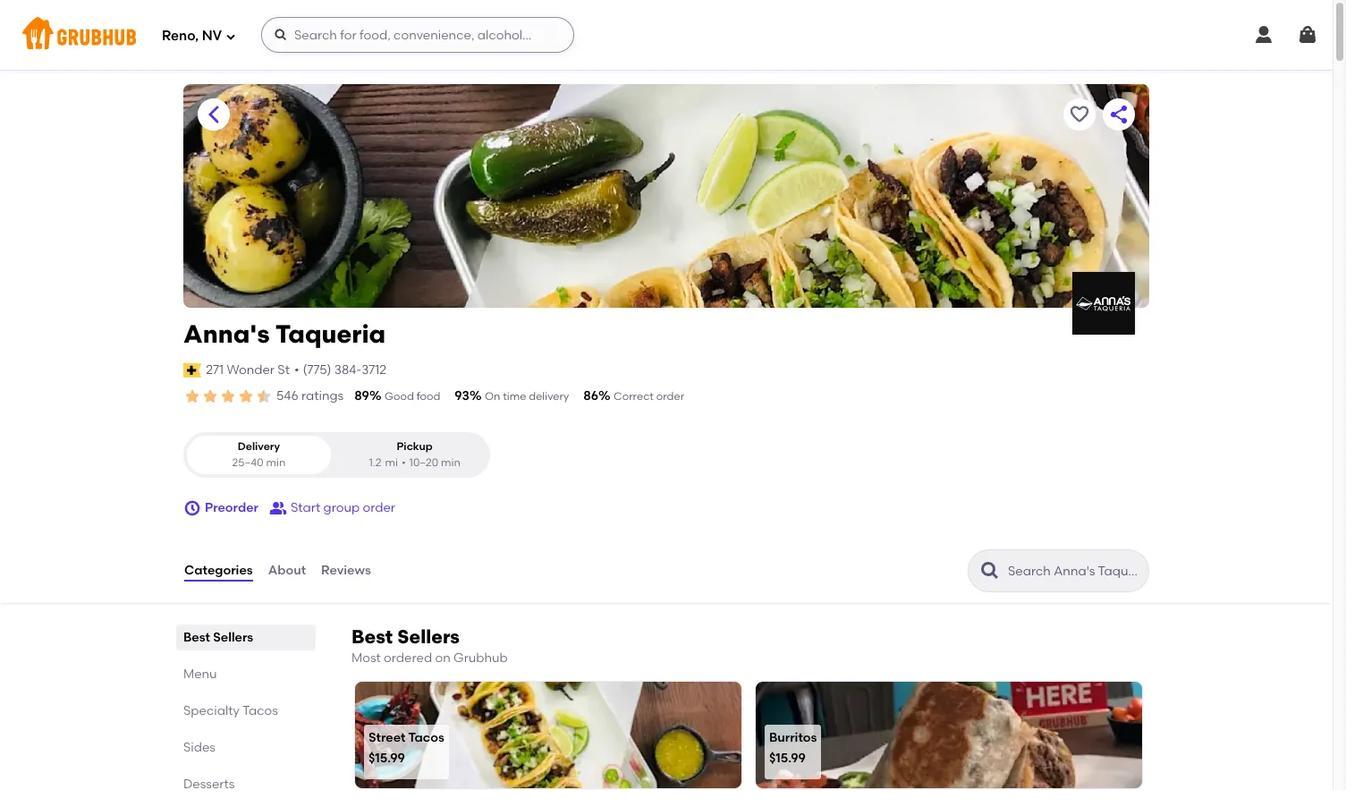 Task type: vqa. For each thing, say whether or not it's contained in the screenshot.
MANY
no



Task type: locate. For each thing, give the bounding box(es) containing it.
on
[[435, 651, 451, 666]]

1 min from the left
[[266, 456, 286, 469]]

food
[[417, 390, 441, 403]]

ratings
[[302, 388, 344, 404]]

tacos inside tab
[[243, 703, 278, 719]]

street tacos $15.99
[[369, 730, 445, 766]]

tacos down menu 'tab'
[[243, 703, 278, 719]]

tacos inside street tacos $15.99
[[408, 730, 445, 745]]

best sellers most ordered on grubhub
[[352, 626, 508, 666]]

ordered
[[384, 651, 432, 666]]

sellers
[[398, 626, 460, 648], [213, 630, 253, 645]]

1 horizontal spatial $15.99
[[770, 751, 806, 766]]

tab
[[183, 775, 309, 790]]

best sellers tab
[[183, 628, 309, 647]]

min inside pickup 1.2 mi • 10–20 min
[[441, 456, 461, 469]]

271 wonder st
[[206, 362, 290, 377]]

25–40
[[232, 456, 264, 469]]

min down delivery
[[266, 456, 286, 469]]

sellers up "on"
[[398, 626, 460, 648]]

best for best sellers most ordered on grubhub
[[352, 626, 393, 648]]

sides tab
[[183, 738, 309, 757]]

main navigation navigation
[[0, 0, 1333, 70]]

0 vertical spatial •
[[294, 362, 299, 377]]

sellers for best sellers most ordered on grubhub
[[398, 626, 460, 648]]

most
[[352, 651, 381, 666]]

group
[[324, 500, 360, 515]]

svg image
[[1254, 24, 1275, 46], [274, 28, 288, 42], [225, 31, 236, 42], [183, 499, 201, 517]]

sellers inside tab
[[213, 630, 253, 645]]

people icon image
[[269, 499, 287, 517]]

min right 10–20
[[441, 456, 461, 469]]

about button
[[267, 539, 307, 603]]

3712
[[362, 362, 387, 377]]

1 horizontal spatial tacos
[[408, 730, 445, 745]]

1 horizontal spatial •
[[402, 456, 406, 469]]

tacos right street
[[408, 730, 445, 745]]

mi
[[385, 456, 398, 469]]

1 vertical spatial order
[[363, 500, 396, 515]]

reviews button
[[320, 539, 372, 603]]

grubhub
[[454, 651, 508, 666]]

order right group
[[363, 500, 396, 515]]

1 horizontal spatial sellers
[[398, 626, 460, 648]]

anna's taqueria logo image
[[1073, 272, 1136, 335]]

min
[[266, 456, 286, 469], [441, 456, 461, 469]]

$15.99 down burritos
[[770, 751, 806, 766]]

86
[[584, 388, 599, 404]]

1 $15.99 from the left
[[369, 751, 405, 766]]

Search for food, convenience, alcohol... search field
[[261, 17, 574, 53]]

0 horizontal spatial tacos
[[243, 703, 278, 719]]

menu
[[183, 667, 217, 682]]

specialty tacos tab
[[183, 702, 309, 720]]

best inside best sellers most ordered on grubhub
[[352, 626, 393, 648]]

categories
[[184, 563, 253, 578]]

0 horizontal spatial order
[[363, 500, 396, 515]]

pickup
[[397, 441, 433, 453]]

time
[[503, 390, 527, 403]]

0 vertical spatial tacos
[[243, 703, 278, 719]]

subscription pass image
[[183, 363, 202, 377]]

$15.99 down street
[[369, 751, 405, 766]]

0 horizontal spatial best
[[183, 630, 210, 645]]

best
[[352, 626, 393, 648], [183, 630, 210, 645]]

st
[[278, 362, 290, 377]]

0 horizontal spatial min
[[266, 456, 286, 469]]

2 $15.99 from the left
[[770, 751, 806, 766]]

order right correct
[[657, 390, 685, 403]]

best up most
[[352, 626, 393, 648]]

order
[[657, 390, 685, 403], [363, 500, 396, 515]]

0 horizontal spatial $15.99
[[369, 751, 405, 766]]

option group
[[183, 432, 490, 478]]

delivery
[[238, 441, 280, 453]]

tacos for street tacos $15.99
[[408, 730, 445, 745]]

•
[[294, 362, 299, 377], [402, 456, 406, 469]]

• right mi on the bottom
[[402, 456, 406, 469]]

1 horizontal spatial min
[[441, 456, 461, 469]]

• right st
[[294, 362, 299, 377]]

$15.99
[[369, 751, 405, 766], [770, 751, 806, 766]]

546 ratings
[[277, 388, 344, 404]]

sellers inside best sellers most ordered on grubhub
[[398, 626, 460, 648]]

taqueria
[[275, 319, 386, 349]]

tacos
[[243, 703, 278, 719], [408, 730, 445, 745]]

star icon image
[[183, 387, 201, 405], [201, 387, 219, 405], [219, 387, 237, 405], [237, 387, 255, 405], [255, 387, 273, 405], [255, 387, 273, 405]]

• inside pickup 1.2 mi • 10–20 min
[[402, 456, 406, 469]]

1 vertical spatial •
[[402, 456, 406, 469]]

0 horizontal spatial sellers
[[213, 630, 253, 645]]

order inside start group order button
[[363, 500, 396, 515]]

sellers up menu 'tab'
[[213, 630, 253, 645]]

1 horizontal spatial best
[[352, 626, 393, 648]]

categories button
[[183, 539, 254, 603]]

correct order
[[614, 390, 685, 403]]

2 min from the left
[[441, 456, 461, 469]]

1 horizontal spatial order
[[657, 390, 685, 403]]

sides
[[183, 740, 216, 755]]

best inside tab
[[183, 630, 210, 645]]

wonder
[[227, 362, 275, 377]]

1 vertical spatial tacos
[[408, 730, 445, 745]]

anna's taqueria
[[183, 319, 386, 349]]

tacos for specialty tacos
[[243, 703, 278, 719]]

best up menu
[[183, 630, 210, 645]]



Task type: describe. For each thing, give the bounding box(es) containing it.
89
[[355, 388, 370, 404]]

delivery
[[529, 390, 569, 403]]

option group containing delivery 25–40 min
[[183, 432, 490, 478]]

delivery 25–40 min
[[232, 441, 286, 469]]

search icon image
[[980, 560, 1001, 582]]

$15.99 inside street tacos $15.99
[[369, 751, 405, 766]]

min inside delivery 25–40 min
[[266, 456, 286, 469]]

0 horizontal spatial •
[[294, 362, 299, 377]]

about
[[268, 563, 306, 578]]

$15.99 inside burritos $15.99
[[770, 751, 806, 766]]

pickup 1.2 mi • 10–20 min
[[369, 441, 461, 469]]

sellers for best sellers
[[213, 630, 253, 645]]

anna's
[[183, 319, 270, 349]]

(775) 384-3712 button
[[303, 361, 387, 379]]

svg image inside preorder button
[[183, 499, 201, 517]]

reviews
[[321, 563, 371, 578]]

best sellers
[[183, 630, 253, 645]]

10–20
[[409, 456, 439, 469]]

reno,
[[162, 27, 199, 44]]

save this restaurant button
[[1064, 98, 1096, 131]]

menu tab
[[183, 665, 309, 684]]

start
[[291, 500, 321, 515]]

svg image
[[1298, 24, 1319, 46]]

preorder
[[205, 500, 259, 515]]

(775)
[[303, 362, 331, 377]]

good
[[385, 390, 414, 403]]

384-
[[334, 362, 362, 377]]

start group order
[[291, 500, 396, 515]]

271 wonder st button
[[205, 360, 291, 380]]

save this restaurant image
[[1069, 104, 1091, 125]]

on time delivery
[[485, 390, 569, 403]]

best for best sellers
[[183, 630, 210, 645]]

Search Anna's Taqueria search field
[[1007, 563, 1144, 580]]

preorder button
[[183, 492, 259, 524]]

burritos
[[770, 730, 817, 745]]

specialty tacos
[[183, 703, 278, 719]]

correct
[[614, 390, 654, 403]]

start group order button
[[269, 492, 396, 524]]

1.2
[[369, 456, 382, 469]]

546
[[277, 388, 299, 404]]

share icon image
[[1109, 104, 1130, 125]]

burritos $15.99
[[770, 730, 817, 766]]

271
[[206, 362, 224, 377]]

specialty
[[183, 703, 240, 719]]

• (775) 384-3712
[[294, 362, 387, 377]]

street
[[369, 730, 406, 745]]

reno, nv
[[162, 27, 222, 44]]

on
[[485, 390, 501, 403]]

caret left icon image
[[203, 104, 225, 125]]

good food
[[385, 390, 441, 403]]

0 vertical spatial order
[[657, 390, 685, 403]]

93
[[455, 388, 470, 404]]

nv
[[202, 27, 222, 44]]



